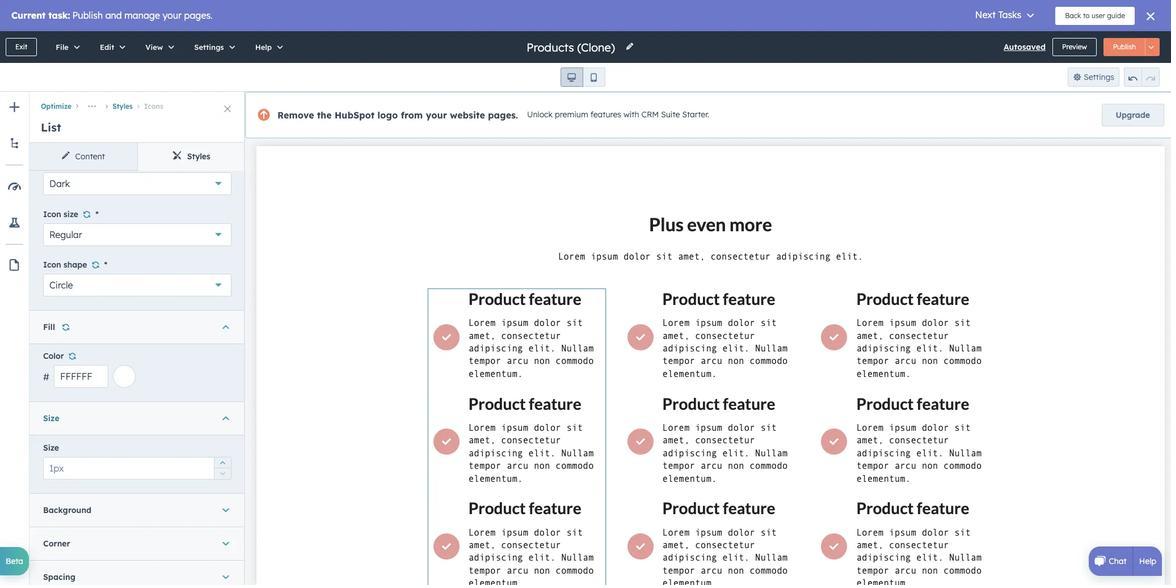 Task type: locate. For each thing, give the bounding box(es) containing it.
1px text field
[[43, 457, 232, 480]]

1 vertical spatial help
[[1140, 557, 1157, 567]]

preview button
[[1053, 38, 1097, 56]]

chat
[[1110, 557, 1128, 567]]

circle
[[49, 280, 73, 291]]

size button
[[43, 403, 232, 436]]

4 caret image from the top
[[223, 539, 229, 550]]

file button
[[44, 31, 88, 63]]

styles
[[113, 102, 133, 111], [187, 152, 211, 162]]

0 vertical spatial help
[[255, 43, 272, 52]]

1 horizontal spatial help
[[1140, 557, 1157, 567]]

settings
[[194, 43, 224, 52], [1085, 72, 1115, 82]]

1 caret image from the top
[[223, 322, 229, 333]]

navigation containing optimize
[[30, 92, 245, 115]]

1 horizontal spatial styles
[[187, 152, 211, 162]]

pages.
[[488, 110, 518, 121]]

0 horizontal spatial group
[[214, 457, 231, 480]]

crm
[[642, 110, 659, 120]]

tab list
[[30, 143, 245, 171]]

0 vertical spatial icon
[[43, 209, 61, 220]]

0 horizontal spatial help
[[255, 43, 272, 52]]

2 icon from the top
[[43, 260, 61, 270]]

caret image for background
[[223, 505, 229, 516]]

group
[[561, 68, 606, 87], [1125, 68, 1161, 87], [214, 457, 231, 480]]

settings right view button
[[194, 43, 224, 52]]

0 horizontal spatial styles
[[113, 102, 133, 111]]

0 horizontal spatial settings button
[[182, 31, 243, 63]]

1 vertical spatial settings
[[1085, 72, 1115, 82]]

autosaved
[[1004, 42, 1046, 52]]

fill
[[43, 322, 55, 333]]

content
[[75, 152, 105, 162]]

None text field
[[54, 366, 108, 389]]

view
[[145, 43, 163, 52]]

caret image inside size "dropdown button"
[[223, 414, 229, 425]]

preview
[[1063, 43, 1088, 51]]

1 vertical spatial styles
[[187, 152, 211, 162]]

caret image
[[223, 322, 229, 333], [223, 414, 229, 425], [223, 505, 229, 516], [223, 539, 229, 550], [223, 572, 229, 583]]

navigation
[[30, 92, 245, 115]]

edit button
[[88, 31, 134, 63]]

1 horizontal spatial settings button
[[1068, 68, 1120, 87]]

caret image inside corner dropdown button
[[223, 539, 229, 550]]

suite
[[662, 110, 681, 120]]

tab list containing content
[[30, 143, 245, 171]]

spacing button
[[43, 561, 232, 586]]

0 vertical spatial settings button
[[182, 31, 243, 63]]

1 vertical spatial size
[[43, 443, 59, 453]]

1 vertical spatial icon
[[43, 260, 61, 270]]

color
[[43, 352, 64, 362]]

exit
[[15, 43, 27, 51]]

2 caret image from the top
[[223, 414, 229, 425]]

1 size from the top
[[43, 414, 59, 424]]

5 caret image from the top
[[223, 572, 229, 583]]

logo
[[378, 110, 398, 121]]

spacing
[[43, 573, 75, 583]]

settings button
[[182, 31, 243, 63], [1068, 68, 1120, 87]]

starter.
[[683, 110, 710, 120]]

remove
[[278, 110, 314, 121]]

1 horizontal spatial settings
[[1085, 72, 1115, 82]]

beta button
[[0, 548, 29, 576]]

corner button
[[43, 528, 232, 561]]

caret image inside background dropdown button
[[223, 505, 229, 516]]

icons
[[144, 102, 163, 111]]

caret image inside fill dropdown button
[[223, 322, 229, 333]]

styles inside tab list
[[187, 152, 211, 162]]

2 size from the top
[[43, 443, 59, 453]]

caret image inside spacing dropdown button
[[223, 572, 229, 583]]

icon size
[[43, 209, 78, 220]]

upgrade link
[[1102, 104, 1165, 127]]

size inside "dropdown button"
[[43, 414, 59, 424]]

background button
[[43, 494, 232, 527]]

None field
[[526, 39, 619, 55]]

2 horizontal spatial group
[[1125, 68, 1161, 87]]

icon left size at the top left of page
[[43, 209, 61, 220]]

size
[[43, 414, 59, 424], [43, 443, 59, 453]]

icon shape
[[43, 260, 87, 270]]

0 vertical spatial settings
[[194, 43, 224, 52]]

icon up circle
[[43, 260, 61, 270]]

settings down preview button
[[1085, 72, 1115, 82]]

3 caret image from the top
[[223, 505, 229, 516]]

background
[[43, 506, 92, 516]]

icon
[[43, 209, 61, 220], [43, 260, 61, 270]]

0 vertical spatial size
[[43, 414, 59, 424]]

1 icon from the top
[[43, 209, 61, 220]]

help
[[255, 43, 272, 52], [1140, 557, 1157, 567]]



Task type: vqa. For each thing, say whether or not it's contained in the screenshot.
Preview button
yes



Task type: describe. For each thing, give the bounding box(es) containing it.
#
[[43, 372, 49, 383]]

styles button
[[101, 102, 133, 111]]

icon for circle
[[43, 260, 61, 270]]

view button
[[134, 31, 182, 63]]

exit link
[[6, 38, 37, 56]]

optimize
[[41, 102, 72, 111]]

unlock premium features with crm suite starter.
[[528, 110, 710, 120]]

circle button
[[43, 274, 232, 297]]

unlock
[[528, 110, 553, 120]]

the
[[317, 110, 332, 121]]

publish
[[1114, 43, 1137, 51]]

corner
[[43, 539, 70, 549]]

size
[[64, 209, 78, 220]]

edit
[[100, 43, 114, 52]]

caret image for spacing
[[223, 572, 229, 583]]

optimize button
[[41, 102, 72, 111]]

your
[[426, 110, 447, 121]]

0 vertical spatial styles
[[113, 102, 133, 111]]

1 vertical spatial settings button
[[1068, 68, 1120, 87]]

list
[[41, 120, 61, 135]]

upgrade
[[1117, 110, 1151, 120]]

caret image for size
[[223, 414, 229, 425]]

publish button
[[1104, 38, 1146, 56]]

0 horizontal spatial settings
[[194, 43, 224, 52]]

beta
[[6, 557, 23, 567]]

close image
[[224, 106, 231, 112]]

icons button
[[133, 102, 163, 111]]

premium
[[555, 110, 589, 120]]

file
[[56, 43, 69, 52]]

regular
[[49, 229, 82, 241]]

1 horizontal spatial group
[[561, 68, 606, 87]]

hubspot
[[335, 110, 375, 121]]

features
[[591, 110, 622, 120]]

publish group
[[1104, 38, 1161, 56]]

help inside button
[[255, 43, 272, 52]]

styles link
[[137, 143, 245, 170]]

remove the hubspot logo from your website pages.
[[278, 110, 518, 121]]

from
[[401, 110, 423, 121]]

autosaved button
[[1004, 40, 1046, 54]]

icon for regular
[[43, 209, 61, 220]]

content link
[[30, 143, 137, 170]]

with
[[624, 110, 640, 120]]

shape
[[64, 260, 87, 270]]

caret image for corner
[[223, 539, 229, 550]]

fill button
[[43, 311, 232, 344]]

regular button
[[43, 224, 232, 246]]

dark
[[49, 178, 70, 190]]

website
[[450, 110, 485, 121]]

help button
[[243, 31, 291, 63]]

dark button
[[43, 173, 232, 196]]



